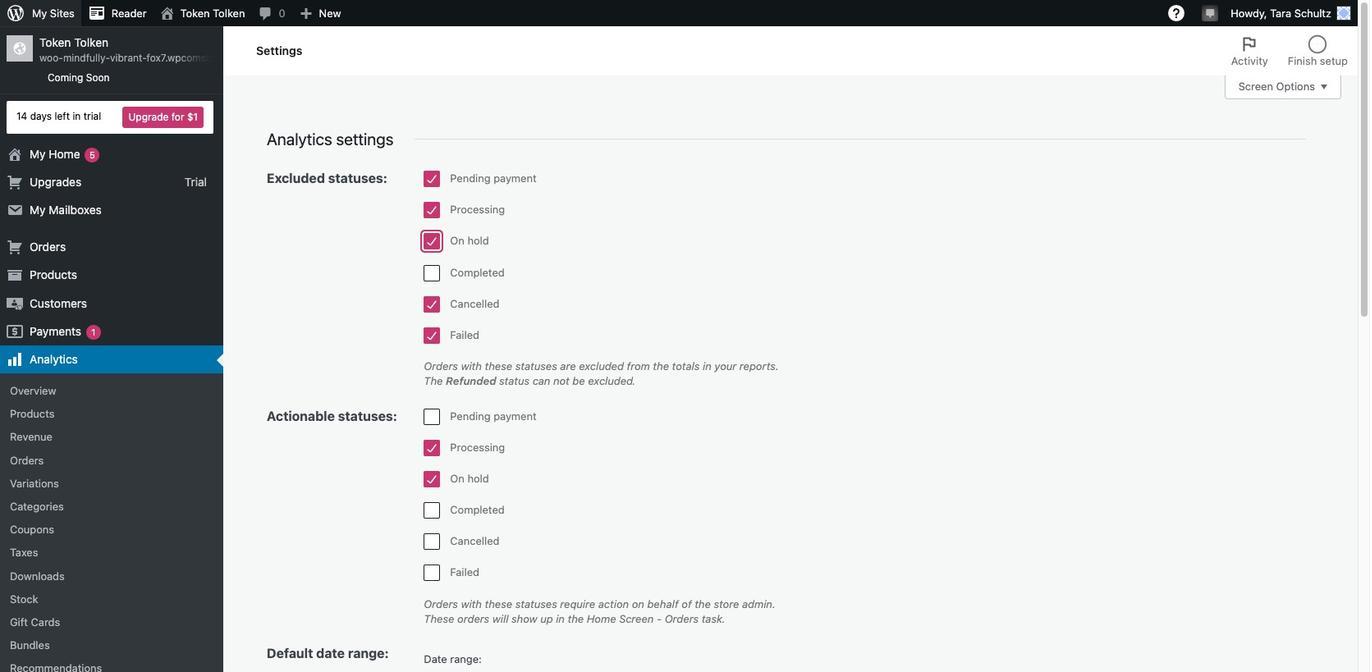 Task type: describe. For each thing, give the bounding box(es) containing it.
days
[[30, 110, 52, 123]]

orders down my mailboxes at top left
[[30, 240, 66, 254]]

new
[[319, 7, 341, 20]]

coupons link
[[0, 518, 223, 542]]

customers
[[30, 296, 87, 310]]

analytics for analytics
[[30, 352, 78, 366]]

excluded statuses:
[[267, 171, 388, 186]]

finish
[[1288, 54, 1318, 67]]

processing checkbox for actionable statuses:
[[424, 440, 440, 456]]

home inside orders with these statuses require action on behalf of the store admin. these orders will show up in the home screen - orders task.
[[587, 612, 616, 626]]

howdy,
[[1231, 7, 1268, 20]]

of
[[682, 598, 692, 611]]

orders down of
[[665, 612, 699, 626]]

excluded.
[[588, 375, 636, 388]]

reports.
[[740, 360, 779, 373]]

options
[[1277, 80, 1316, 93]]

screen inside dropdown button
[[1239, 80, 1274, 93]]

will
[[493, 612, 509, 626]]

orders up these
[[424, 598, 458, 611]]

payments 1
[[30, 324, 96, 338]]

1 vertical spatial products
[[10, 408, 55, 421]]

status
[[499, 375, 530, 388]]

orders
[[458, 612, 490, 626]]

gift
[[10, 616, 28, 629]]

statuses for actionable statuses:
[[516, 598, 557, 611]]

statuses for excluded statuses:
[[516, 360, 557, 373]]

orders down revenue
[[10, 454, 44, 467]]

actionable statuses:
[[267, 409, 397, 423]]

orders with these statuses require action on behalf of the store admin. these orders will show up in the home screen - orders task.
[[424, 598, 776, 626]]

on for excluded statuses:
[[450, 234, 465, 247]]

cards
[[31, 616, 60, 629]]

not
[[553, 375, 570, 388]]

show
[[512, 612, 538, 626]]

2 orders link from the top
[[0, 449, 223, 472]]

processing for actionable statuses:
[[450, 441, 505, 454]]

:
[[479, 653, 482, 666]]

for
[[171, 111, 184, 123]]

on
[[632, 598, 645, 611]]

overview
[[10, 384, 56, 398]]

analytics link
[[0, 346, 223, 374]]

variations
[[10, 477, 59, 490]]

pending payment for actionable statuses:
[[450, 409, 537, 423]]

hold for excluded statuses:
[[468, 234, 489, 247]]

store
[[714, 598, 739, 611]]

2 products link from the top
[[0, 403, 223, 426]]

trial
[[185, 175, 207, 189]]

cancelled for actionable statuses:
[[450, 535, 500, 548]]

from
[[627, 360, 650, 373]]

date
[[316, 646, 345, 661]]

$1
[[187, 111, 198, 123]]

customers link
[[0, 289, 223, 318]]

revenue
[[10, 431, 52, 444]]

token tolken
[[180, 7, 245, 20]]

payment for excluded statuses:
[[494, 172, 537, 185]]

finish setup button
[[1279, 26, 1358, 76]]

bundles
[[10, 639, 50, 652]]

range
[[450, 653, 479, 666]]

are
[[560, 360, 576, 373]]

1 products link from the top
[[0, 261, 223, 289]]

cancelled checkbox for actionable statuses:
[[424, 534, 440, 550]]

default
[[267, 646, 313, 661]]

stock
[[10, 593, 38, 606]]

pending payment checkbox for excluded statuses:
[[424, 171, 440, 187]]

the
[[424, 375, 443, 388]]

statuses: for actionable statuses:
[[338, 409, 397, 423]]

my for my home 5
[[30, 147, 46, 161]]

activity button
[[1222, 26, 1279, 76]]

analytics settings
[[267, 130, 394, 149]]

1 orders link from the top
[[0, 233, 223, 261]]

analytics for analytics settings
[[267, 130, 332, 149]]

setup
[[1320, 54, 1348, 67]]

upgrades
[[30, 175, 81, 189]]

totals
[[672, 360, 700, 373]]

mindfully-
[[63, 52, 110, 64]]

Failed checkbox
[[424, 565, 440, 582]]

coupons
[[10, 523, 54, 536]]

admin.
[[742, 598, 776, 611]]

0 vertical spatial products
[[30, 268, 77, 282]]

schultz
[[1295, 7, 1332, 20]]

reader
[[112, 7, 147, 20]]

variations link
[[0, 472, 223, 495]]

my for my mailboxes
[[30, 203, 46, 217]]

completed for actionable statuses:
[[450, 503, 505, 517]]

refunded status can not be excluded.
[[446, 375, 636, 388]]

can
[[533, 375, 551, 388]]

finish setup
[[1288, 54, 1348, 67]]

actionable statuses: element
[[424, 409, 791, 597]]

my sites link
[[0, 0, 81, 26]]

excluded
[[267, 171, 325, 186]]

stock link
[[0, 588, 223, 611]]

orders with these statuses are excluded from the totals in your reports. the
[[424, 360, 779, 388]]

sites
[[50, 7, 75, 20]]

date
[[424, 653, 447, 666]]

token tolken woo-mindfully-vibrant-fox7.wpcomstaging.com coming soon
[[39, 35, 258, 84]]

my sites
[[32, 7, 75, 20]]

14
[[16, 110, 27, 123]]

processing for excluded statuses:
[[450, 203, 505, 216]]

toolbar navigation
[[0, 0, 1358, 30]]

on hold for excluded statuses:
[[450, 234, 489, 247]]

downloads link
[[0, 565, 223, 588]]

howdy, tara schultz
[[1231, 7, 1332, 20]]

processing checkbox for excluded statuses:
[[424, 202, 440, 219]]

0 link
[[252, 0, 292, 26]]



Task type: locate. For each thing, give the bounding box(es) containing it.
0 horizontal spatial tolken
[[74, 35, 108, 49]]

home inside the main menu navigation
[[49, 147, 80, 161]]

1 processing from the top
[[450, 203, 505, 216]]

1 processing checkbox from the top
[[424, 202, 440, 219]]

0 vertical spatial with
[[461, 360, 482, 373]]

Processing checkbox
[[424, 202, 440, 219], [424, 440, 440, 456]]

0 horizontal spatial token
[[39, 35, 71, 49]]

1 pending payment checkbox from the top
[[424, 171, 440, 187]]

pending inside actionable statuses: element
[[450, 409, 491, 423]]

in
[[73, 110, 81, 123], [703, 360, 712, 373], [556, 612, 565, 626]]

my down upgrades
[[30, 203, 46, 217]]

processing inside actionable statuses: element
[[450, 441, 505, 454]]

gift cards link
[[0, 611, 223, 634]]

0 vertical spatial processing checkbox
[[424, 202, 440, 219]]

these
[[424, 612, 455, 626]]

1 horizontal spatial analytics
[[267, 130, 332, 149]]

in inside orders with these statuses require action on behalf of the store admin. these orders will show up in the home screen - orders task.
[[556, 612, 565, 626]]

0 vertical spatial in
[[73, 110, 81, 123]]

cancelled
[[450, 297, 500, 310], [450, 535, 500, 548]]

main menu navigation
[[0, 26, 258, 673]]

reader link
[[81, 0, 153, 26]]

these up will
[[485, 598, 513, 611]]

0 vertical spatial hold
[[468, 234, 489, 247]]

1 vertical spatial payment
[[494, 409, 537, 423]]

processing
[[450, 203, 505, 216], [450, 441, 505, 454]]

processing checkbox up on hold option
[[424, 440, 440, 456]]

2 horizontal spatial the
[[695, 598, 711, 611]]

failed for excluded statuses:
[[450, 328, 480, 342]]

screen options
[[1239, 80, 1316, 93]]

1 vertical spatial statuses
[[516, 598, 557, 611]]

1 vertical spatial on hold
[[450, 472, 489, 485]]

-
[[657, 612, 662, 626]]

taxes link
[[0, 542, 223, 565]]

my home 5
[[30, 147, 95, 161]]

orders
[[30, 240, 66, 254], [424, 360, 458, 373], [10, 454, 44, 467], [424, 598, 458, 611], [665, 612, 699, 626]]

home
[[49, 147, 80, 161], [587, 612, 616, 626]]

1 vertical spatial products link
[[0, 403, 223, 426]]

vibrant-
[[110, 52, 147, 64]]

tolken inside toolbar navigation
[[213, 7, 245, 20]]

statuses: down settings
[[328, 171, 388, 186]]

analytics
[[267, 130, 332, 149], [30, 352, 78, 366]]

payments
[[30, 324, 81, 338]]

0 vertical spatial processing
[[450, 203, 505, 216]]

woo-
[[39, 52, 63, 64]]

these for actionable statuses:
[[485, 598, 513, 611]]

the right of
[[695, 598, 711, 611]]

2 with from the top
[[461, 598, 482, 611]]

2 vertical spatial my
[[30, 203, 46, 217]]

these inside orders with these statuses are excluded from the totals in your reports. the
[[485, 360, 513, 373]]

1 horizontal spatial tolken
[[213, 7, 245, 20]]

0 vertical spatial screen
[[1239, 80, 1274, 93]]

1 failed from the top
[[450, 328, 480, 342]]

orders link
[[0, 233, 223, 261], [0, 449, 223, 472]]

analytics inside the main menu navigation
[[30, 352, 78, 366]]

1 vertical spatial screen
[[619, 612, 654, 626]]

1 horizontal spatial the
[[653, 360, 669, 373]]

in inside navigation
[[73, 110, 81, 123]]

tolken for token tolken
[[213, 7, 245, 20]]

pending for actionable statuses:
[[450, 409, 491, 423]]

1 pending payment from the top
[[450, 172, 537, 185]]

pending payment checkbox up on hold checkbox at the top
[[424, 171, 440, 187]]

action
[[599, 598, 629, 611]]

2 cancelled checkbox from the top
[[424, 534, 440, 550]]

2 pending payment checkbox from the top
[[424, 409, 440, 425]]

statuses up the refunded status can not be excluded.
[[516, 360, 557, 373]]

1 horizontal spatial screen
[[1239, 80, 1274, 93]]

require
[[560, 598, 596, 611]]

1 vertical spatial orders link
[[0, 449, 223, 472]]

2 failed from the top
[[450, 566, 480, 579]]

1 vertical spatial these
[[485, 598, 513, 611]]

1 vertical spatial tolken
[[74, 35, 108, 49]]

tolken up mindfully-
[[74, 35, 108, 49]]

refunded
[[446, 375, 496, 388]]

be
[[573, 375, 585, 388]]

your
[[715, 360, 737, 373]]

products
[[30, 268, 77, 282], [10, 408, 55, 421]]

2 pending payment from the top
[[450, 409, 537, 423]]

1 on hold from the top
[[450, 234, 489, 247]]

token for token tolken
[[180, 7, 210, 20]]

token up fox7.wpcomstaging.com at the top left of page
[[180, 7, 210, 20]]

1 vertical spatial token
[[39, 35, 71, 49]]

0 vertical spatial tolken
[[213, 7, 245, 20]]

0 vertical spatial cancelled checkbox
[[424, 296, 440, 313]]

my left sites at the top of the page
[[32, 7, 47, 20]]

gift cards
[[10, 616, 60, 629]]

token
[[180, 7, 210, 20], [39, 35, 71, 49]]

token tolken link
[[153, 0, 252, 26]]

these inside orders with these statuses require action on behalf of the store admin. these orders will show up in the home screen - orders task.
[[485, 598, 513, 611]]

up
[[541, 612, 553, 626]]

1 vertical spatial the
[[695, 598, 711, 611]]

default date range: date range :
[[267, 646, 482, 666]]

0 horizontal spatial the
[[568, 612, 584, 626]]

payment for actionable statuses:
[[494, 409, 537, 423]]

excluded
[[579, 360, 624, 373]]

1 vertical spatial analytics
[[30, 352, 78, 366]]

2 processing from the top
[[450, 441, 505, 454]]

on inside excluded statuses: element
[[450, 234, 465, 247]]

failed for actionable statuses:
[[450, 566, 480, 579]]

upgrade
[[129, 111, 169, 123]]

products link
[[0, 261, 223, 289], [0, 403, 223, 426]]

processing inside excluded statuses: element
[[450, 203, 505, 216]]

my inside toolbar navigation
[[32, 7, 47, 20]]

On hold checkbox
[[424, 471, 440, 488]]

1 hold from the top
[[468, 234, 489, 247]]

0 vertical spatial cancelled
[[450, 297, 500, 310]]

with up refunded
[[461, 360, 482, 373]]

bundles link
[[0, 634, 223, 657]]

on hold inside excluded statuses: element
[[450, 234, 489, 247]]

1 cancelled checkbox from the top
[[424, 296, 440, 313]]

notification image
[[1204, 6, 1217, 19]]

failed right failed option
[[450, 566, 480, 579]]

0 vertical spatial payment
[[494, 172, 537, 185]]

tolken left 0 link
[[213, 7, 245, 20]]

payment
[[494, 172, 537, 185], [494, 409, 537, 423]]

cancelled for excluded statuses:
[[450, 297, 500, 310]]

products link down analytics link
[[0, 403, 223, 426]]

failed inside actionable statuses: element
[[450, 566, 480, 579]]

failed inside excluded statuses: element
[[450, 328, 480, 342]]

with inside orders with these statuses are excluded from the totals in your reports. the
[[461, 360, 482, 373]]

pending payment inside excluded statuses: element
[[450, 172, 537, 185]]

0 vertical spatial token
[[180, 7, 210, 20]]

coming
[[48, 71, 83, 84]]

tab list containing activity
[[1222, 26, 1358, 76]]

on hold right on hold option
[[450, 472, 489, 485]]

on hold right on hold checkbox at the top
[[450, 234, 489, 247]]

statuses up up
[[516, 598, 557, 611]]

cancelled checkbox down completed option
[[424, 296, 440, 313]]

Pending payment checkbox
[[424, 171, 440, 187], [424, 409, 440, 425]]

2 statuses from the top
[[516, 598, 557, 611]]

hold right on hold option
[[468, 472, 489, 485]]

statuses: right the actionable
[[338, 409, 397, 423]]

1 vertical spatial my
[[30, 147, 46, 161]]

pending inside excluded statuses: element
[[450, 172, 491, 185]]

2 completed from the top
[[450, 503, 505, 517]]

token inside toolbar navigation
[[180, 7, 210, 20]]

1 vertical spatial with
[[461, 598, 482, 611]]

0 vertical spatial failed
[[450, 328, 480, 342]]

1 vertical spatial on
[[450, 472, 465, 485]]

Completed checkbox
[[424, 503, 440, 519]]

statuses inside orders with these statuses require action on behalf of the store admin. these orders will show up in the home screen - orders task.
[[516, 598, 557, 611]]

my for my sites
[[32, 7, 47, 20]]

1 cancelled from the top
[[450, 297, 500, 310]]

failed
[[450, 328, 480, 342], [450, 566, 480, 579]]

completed right completed option
[[450, 266, 505, 279]]

these up status on the left bottom of page
[[485, 360, 513, 373]]

0 vertical spatial pending payment checkbox
[[424, 171, 440, 187]]

pending payment checkbox for actionable statuses:
[[424, 409, 440, 425]]

the inside orders with these statuses are excluded from the totals in your reports. the
[[653, 360, 669, 373]]

1
[[91, 327, 96, 337]]

2 processing checkbox from the top
[[424, 440, 440, 456]]

0 vertical spatial on hold
[[450, 234, 489, 247]]

completed inside excluded statuses: element
[[450, 266, 505, 279]]

completed inside actionable statuses: element
[[450, 503, 505, 517]]

in right left
[[73, 110, 81, 123]]

in right up
[[556, 612, 565, 626]]

screen
[[1239, 80, 1274, 93], [619, 612, 654, 626]]

pending payment checkbox down the
[[424, 409, 440, 425]]

on hold for actionable statuses:
[[450, 472, 489, 485]]

on for actionable statuses:
[[450, 472, 465, 485]]

On hold checkbox
[[424, 234, 440, 250]]

1 with from the top
[[461, 360, 482, 373]]

2 these from the top
[[485, 598, 513, 611]]

analytics down payments
[[30, 352, 78, 366]]

14 days left in trial
[[16, 110, 101, 123]]

in left the your
[[703, 360, 712, 373]]

on right on hold option
[[450, 472, 465, 485]]

0 horizontal spatial in
[[73, 110, 81, 123]]

orders link up categories link
[[0, 449, 223, 472]]

tolken for token tolken woo-mindfully-vibrant-fox7.wpcomstaging.com coming soon
[[74, 35, 108, 49]]

taxes
[[10, 546, 38, 560]]

on right on hold checkbox at the top
[[450, 234, 465, 247]]

pending for excluded statuses:
[[450, 172, 491, 185]]

cancelled up refunded
[[450, 297, 500, 310]]

1 vertical spatial statuses:
[[338, 409, 397, 423]]

token inside token tolken woo-mindfully-vibrant-fox7.wpcomstaging.com coming soon
[[39, 35, 71, 49]]

5
[[89, 149, 95, 160]]

0 vertical spatial orders link
[[0, 233, 223, 261]]

screen inside orders with these statuses require action on behalf of the store admin. these orders will show up in the home screen - orders task.
[[619, 612, 654, 626]]

excluded statuses: element
[[424, 171, 791, 359]]

2 vertical spatial the
[[568, 612, 584, 626]]

range:
[[348, 646, 389, 661]]

the
[[653, 360, 669, 373], [695, 598, 711, 611], [568, 612, 584, 626]]

failed right failed checkbox
[[450, 328, 480, 342]]

orders link down my mailboxes link
[[0, 233, 223, 261]]

0 vertical spatial statuses
[[516, 360, 557, 373]]

cancelled up orders
[[450, 535, 500, 548]]

2 vertical spatial in
[[556, 612, 565, 626]]

orders inside orders with these statuses are excluded from the totals in your reports. the
[[424, 360, 458, 373]]

completed for excluded statuses:
[[450, 266, 505, 279]]

statuses
[[516, 360, 557, 373], [516, 598, 557, 611]]

statuses: for excluded statuses:
[[328, 171, 388, 186]]

products up customers
[[30, 268, 77, 282]]

with for excluded statuses:
[[461, 360, 482, 373]]

revenue link
[[0, 426, 223, 449]]

1 statuses from the top
[[516, 360, 557, 373]]

token up woo- at the left top of page
[[39, 35, 71, 49]]

processing checkbox up on hold checkbox at the top
[[424, 202, 440, 219]]

soon
[[86, 71, 110, 84]]

1 vertical spatial failed
[[450, 566, 480, 579]]

Completed checkbox
[[424, 265, 440, 281]]

pending payment for excluded statuses:
[[450, 172, 537, 185]]

cancelled inside actionable statuses: element
[[450, 535, 500, 548]]

0 vertical spatial pending payment
[[450, 172, 537, 185]]

2 payment from the top
[[494, 409, 537, 423]]

2 hold from the top
[[468, 472, 489, 485]]

2 horizontal spatial in
[[703, 360, 712, 373]]

0 vertical spatial completed
[[450, 266, 505, 279]]

0 horizontal spatial analytics
[[30, 352, 78, 366]]

cancelled checkbox for excluded statuses:
[[424, 296, 440, 313]]

completed right completed checkbox
[[450, 503, 505, 517]]

1 vertical spatial in
[[703, 360, 712, 373]]

with up orders
[[461, 598, 482, 611]]

1 payment from the top
[[494, 172, 537, 185]]

2 cancelled from the top
[[450, 535, 500, 548]]

these for excluded statuses:
[[485, 360, 513, 373]]

0 vertical spatial products link
[[0, 261, 223, 289]]

downloads
[[10, 570, 65, 583]]

in inside orders with these statuses are excluded from the totals in your reports. the
[[703, 360, 712, 373]]

home down 'action'
[[587, 612, 616, 626]]

payment inside excluded statuses: element
[[494, 172, 537, 185]]

0
[[279, 7, 285, 20]]

screen down on on the left bottom
[[619, 612, 654, 626]]

settings
[[336, 130, 394, 149]]

behalf
[[648, 598, 679, 611]]

my mailboxes
[[30, 203, 102, 217]]

1 on from the top
[[450, 234, 465, 247]]

hold right on hold checkbox at the top
[[468, 234, 489, 247]]

fox7.wpcomstaging.com
[[147, 52, 258, 64]]

my mailboxes link
[[0, 196, 223, 224]]

hold inside excluded statuses: element
[[468, 234, 489, 247]]

1 vertical spatial pending payment
[[450, 409, 537, 423]]

the down require
[[568, 612, 584, 626]]

my up upgrades
[[30, 147, 46, 161]]

settings
[[256, 43, 302, 57]]

1 vertical spatial hold
[[468, 472, 489, 485]]

1 vertical spatial cancelled checkbox
[[424, 534, 440, 550]]

tolken inside token tolken woo-mindfully-vibrant-fox7.wpcomstaging.com coming soon
[[74, 35, 108, 49]]

0 vertical spatial pending
[[450, 172, 491, 185]]

hold inside actionable statuses: element
[[468, 472, 489, 485]]

task.
[[702, 612, 726, 626]]

products link up 1
[[0, 261, 223, 289]]

0 vertical spatial statuses:
[[328, 171, 388, 186]]

upgrade for $1
[[129, 111, 198, 123]]

cancelled checkbox up failed option
[[424, 534, 440, 550]]

token for token tolken woo-mindfully-vibrant-fox7.wpcomstaging.com coming soon
[[39, 35, 71, 49]]

the right from
[[653, 360, 669, 373]]

0 vertical spatial analytics
[[267, 130, 332, 149]]

new link
[[292, 0, 348, 26]]

payment inside actionable statuses: element
[[494, 409, 537, 423]]

0 vertical spatial these
[[485, 360, 513, 373]]

with inside orders with these statuses require action on behalf of the store admin. these orders will show up in the home screen - orders task.
[[461, 598, 482, 611]]

products down overview at bottom left
[[10, 408, 55, 421]]

these
[[485, 360, 513, 373], [485, 598, 513, 611]]

home left 5
[[49, 147, 80, 161]]

1 horizontal spatial token
[[180, 7, 210, 20]]

analytics up excluded
[[267, 130, 332, 149]]

1 horizontal spatial home
[[587, 612, 616, 626]]

left
[[55, 110, 70, 123]]

2 on from the top
[[450, 472, 465, 485]]

cancelled inside excluded statuses: element
[[450, 297, 500, 310]]

hold for actionable statuses:
[[468, 472, 489, 485]]

on hold inside actionable statuses: element
[[450, 472, 489, 485]]

0 vertical spatial on
[[450, 234, 465, 247]]

1 these from the top
[[485, 360, 513, 373]]

statuses inside orders with these statuses are excluded from the totals in your reports. the
[[516, 360, 557, 373]]

screen down activity
[[1239, 80, 1274, 93]]

1 vertical spatial cancelled
[[450, 535, 500, 548]]

1 vertical spatial processing
[[450, 441, 505, 454]]

tab list
[[1222, 26, 1358, 76]]

1 vertical spatial home
[[587, 612, 616, 626]]

pending payment inside actionable statuses: element
[[450, 409, 537, 423]]

with for actionable statuses:
[[461, 598, 482, 611]]

1 vertical spatial pending payment checkbox
[[424, 409, 440, 425]]

2 pending from the top
[[450, 409, 491, 423]]

0 vertical spatial my
[[32, 7, 47, 20]]

pending
[[450, 172, 491, 185], [450, 409, 491, 423]]

orders up the
[[424, 360, 458, 373]]

categories
[[10, 500, 64, 513]]

0 vertical spatial the
[[653, 360, 669, 373]]

my
[[32, 7, 47, 20], [30, 147, 46, 161], [30, 203, 46, 217]]

Cancelled checkbox
[[424, 296, 440, 313], [424, 534, 440, 550]]

1 vertical spatial pending
[[450, 409, 491, 423]]

1 vertical spatial processing checkbox
[[424, 440, 440, 456]]

on hold
[[450, 234, 489, 247], [450, 472, 489, 485]]

1 completed from the top
[[450, 266, 505, 279]]

1 horizontal spatial in
[[556, 612, 565, 626]]

0 vertical spatial home
[[49, 147, 80, 161]]

Failed checkbox
[[424, 328, 440, 344]]

screen options button
[[1225, 75, 1342, 99]]

0 horizontal spatial home
[[49, 147, 80, 161]]

2 on hold from the top
[[450, 472, 489, 485]]

upgrade for $1 button
[[123, 106, 204, 128]]

categories link
[[0, 495, 223, 518]]

0 horizontal spatial screen
[[619, 612, 654, 626]]

1 vertical spatial completed
[[450, 503, 505, 517]]

1 pending from the top
[[450, 172, 491, 185]]



Task type: vqa. For each thing, say whether or not it's contained in the screenshot.
to
no



